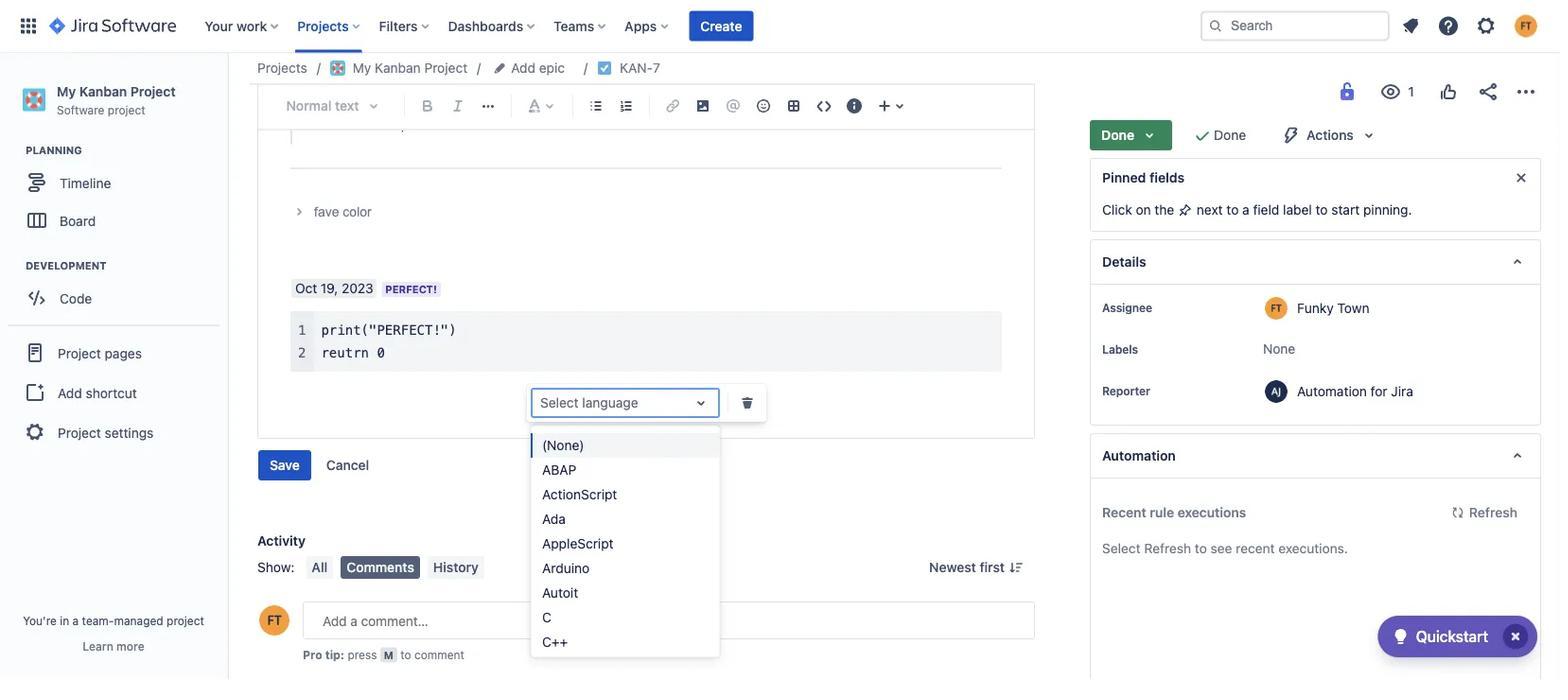 Task type: locate. For each thing, give the bounding box(es) containing it.
1 horizontal spatial my
[[353, 60, 371, 76]]

panel warning image
[[298, 63, 321, 85]]

in
[[60, 614, 69, 627]]

dismiss quickstart image
[[1501, 622, 1531, 652]]

arduino
[[542, 561, 590, 576]]

teams button
[[548, 11, 613, 41]]

my kanban project software project
[[57, 83, 176, 116]]

all button
[[306, 557, 333, 580]]

newest first button
[[918, 557, 1035, 580]]

1 vertical spatial add
[[58, 385, 82, 401]]

cancel button
[[315, 451, 381, 481]]

add shortcut
[[58, 385, 137, 401]]

history
[[433, 560, 479, 576]]

pinning.
[[1364, 202, 1412, 218]]

be
[[380, 65, 396, 80]]

0 horizontal spatial to
[[400, 649, 411, 662]]

1 vertical spatial my
[[57, 83, 76, 99]]

1 vertical spatial a
[[72, 614, 79, 627]]

planning image
[[3, 139, 26, 162]]

projects for projects link
[[257, 60, 307, 76]]

all
[[312, 560, 328, 576]]

timeline link
[[9, 164, 218, 202]]

projects inside dropdown button
[[297, 18, 349, 34]]

my for my kanban project
[[353, 60, 371, 76]]

planning
[[26, 144, 82, 157]]

create button
[[689, 11, 754, 41]]

a for in
[[72, 614, 79, 627]]

comment
[[414, 649, 464, 662]]

kan-7
[[620, 60, 660, 76]]

quickstart button
[[1378, 616, 1538, 658]]

emoji image
[[752, 95, 775, 117]]

add inside button
[[58, 385, 82, 401]]

done up pinned
[[1101, 127, 1135, 143]]

activity
[[257, 534, 306, 549]]

Description - Main content area, start typing to enter text. text field
[[279, 0, 1013, 407]]

none
[[1263, 341, 1296, 357]]

pro
[[303, 649, 322, 662]]

hide message image
[[1510, 167, 1533, 189]]

learn
[[83, 640, 113, 653]]

add inside popup button
[[511, 60, 536, 76]]

"when all is lost, find it"
[[308, 117, 449, 132]]

to right next
[[1227, 202, 1239, 218]]

ada
[[542, 511, 566, 527]]

my kanban project link
[[330, 57, 468, 79]]

bullet list ⌘⇧8 image
[[585, 95, 607, 117]]

for
[[1371, 383, 1388, 399]]

to right m
[[400, 649, 411, 662]]

details element
[[1090, 239, 1541, 285]]

task image
[[597, 61, 612, 76]]

print("perfect!")
[[321, 323, 457, 338]]

1 horizontal spatial automation
[[1297, 383, 1367, 399]]

managed
[[114, 614, 163, 627]]

group containing project pages
[[8, 325, 220, 459]]

0 vertical spatial projects
[[297, 18, 349, 34]]

banner
[[0, 0, 1560, 53]]

menu bar containing all
[[302, 557, 488, 580]]

numbered list ⌘⇧7 image
[[615, 95, 638, 117]]

lost,
[[379, 117, 405, 132]]

project left sidebar navigation image
[[130, 83, 176, 99]]

next to a field label to start pinning.
[[1193, 202, 1412, 218]]

done up next
[[1214, 127, 1246, 143]]

show:
[[257, 560, 295, 576]]

group
[[8, 325, 220, 459]]

(none)
[[542, 438, 584, 453]]

check image
[[1390, 625, 1412, 648]]

1 vertical spatial kanban
[[79, 83, 127, 99]]

automation for jira
[[1297, 383, 1414, 399]]

add
[[511, 60, 536, 76], [58, 385, 82, 401]]

clojure
[[542, 659, 585, 675]]

help image
[[1437, 15, 1460, 37]]

1 horizontal spatial add
[[511, 60, 536, 76]]

project up it"
[[424, 60, 468, 76]]

add shortcut button
[[8, 374, 220, 412]]

0 vertical spatial add
[[511, 60, 536, 76]]

sidebar navigation image
[[206, 76, 248, 114]]

projects up my kanban project image
[[297, 18, 349, 34]]

0 horizontal spatial add
[[58, 385, 82, 401]]

caution: be careful
[[328, 65, 441, 80]]

done
[[1101, 127, 1135, 143], [1214, 127, 1246, 143]]

a right in
[[72, 614, 79, 627]]

0 vertical spatial a
[[1243, 202, 1250, 218]]

0 horizontal spatial project
[[108, 103, 145, 116]]

project right 'software'
[[108, 103, 145, 116]]

0 vertical spatial my
[[353, 60, 371, 76]]

primary element
[[11, 0, 1201, 53]]

automation for automation for jira
[[1297, 383, 1367, 399]]

0 horizontal spatial automation
[[1102, 448, 1176, 464]]

a left field
[[1243, 202, 1250, 218]]

apps
[[625, 18, 657, 34]]

my kanban project image
[[330, 61, 345, 76]]

cancel
[[326, 458, 369, 474]]

remove image
[[736, 392, 759, 414]]

1 horizontal spatial to
[[1227, 202, 1239, 218]]

1 vertical spatial project
[[167, 614, 204, 627]]

jira software image
[[49, 15, 176, 37], [49, 15, 176, 37]]

funky town
[[1297, 300, 1370, 316]]

c++
[[542, 634, 568, 650]]

project pages link
[[8, 332, 220, 374]]

add left shortcut
[[58, 385, 82, 401]]

oct 19, 2023
[[295, 281, 373, 297]]

0 vertical spatial automation
[[1297, 383, 1367, 399]]

applescript
[[542, 536, 614, 552]]

my right my kanban project image
[[353, 60, 371, 76]]

kanban inside my kanban project software project
[[79, 83, 127, 99]]

0 horizontal spatial my
[[57, 83, 76, 99]]

project
[[108, 103, 145, 116], [167, 614, 204, 627]]

project down add shortcut at bottom
[[58, 425, 101, 440]]

automation element
[[1090, 433, 1541, 479]]

2 horizontal spatial to
[[1316, 202, 1328, 218]]

19,
[[321, 281, 338, 297]]

a
[[1243, 202, 1250, 218], [72, 614, 79, 627]]

project right managed
[[167, 614, 204, 627]]

done inside dropdown button
[[1101, 127, 1135, 143]]

projects down work
[[257, 60, 307, 76]]

appswitcher icon image
[[17, 15, 40, 37]]

more
[[116, 640, 144, 653]]

menu bar
[[302, 557, 488, 580]]

kanban inside my kanban project 'link'
[[375, 60, 421, 76]]

my inside my kanban project software project
[[57, 83, 76, 99]]

add image, video, or file image
[[692, 95, 714, 117]]

language
[[582, 395, 638, 411]]

learn more button
[[83, 639, 144, 654]]

to left start
[[1316, 202, 1328, 218]]

1 horizontal spatial project
[[167, 614, 204, 627]]

my for my kanban project software project
[[57, 83, 76, 99]]

done button
[[1090, 120, 1173, 150]]

jira
[[1391, 383, 1414, 399]]

1 horizontal spatial a
[[1243, 202, 1250, 218]]

automation
[[1297, 383, 1367, 399], [1102, 448, 1176, 464]]

1 horizontal spatial done
[[1214, 127, 1246, 143]]

my up 'software'
[[57, 83, 76, 99]]

1 vertical spatial automation
[[1102, 448, 1176, 464]]

dashboards
[[448, 18, 523, 34]]

projects link
[[257, 57, 307, 79]]

0 vertical spatial project
[[108, 103, 145, 116]]

0 vertical spatial kanban
[[375, 60, 421, 76]]

1 horizontal spatial kanban
[[375, 60, 421, 76]]

0 horizontal spatial a
[[72, 614, 79, 627]]

my inside 'link'
[[353, 60, 371, 76]]

0 horizontal spatial done
[[1101, 127, 1135, 143]]

1 vertical spatial projects
[[257, 60, 307, 76]]

code snippet image
[[813, 95, 836, 117]]

you're
[[23, 614, 57, 627]]

a for to
[[1243, 202, 1250, 218]]

projects for projects dropdown button
[[297, 18, 349, 34]]

automation inside "element"
[[1102, 448, 1176, 464]]

add left the epic
[[511, 60, 536, 76]]

kan-7 link
[[620, 57, 660, 79]]

automation left for
[[1297, 383, 1367, 399]]

print("perfect!") reutrn 0
[[321, 323, 457, 361]]

Add a comment… field
[[303, 602, 1035, 640]]

1 done from the left
[[1101, 127, 1135, 143]]

0 horizontal spatial kanban
[[79, 83, 127, 99]]

team-
[[82, 614, 114, 627]]

click on the
[[1102, 202, 1178, 218]]

save
[[270, 458, 300, 474]]

done image
[[1191, 124, 1214, 147]]

banner containing your work
[[0, 0, 1560, 53]]

open image
[[690, 392, 713, 414]]

actions
[[1307, 127, 1354, 143]]

project up add shortcut at bottom
[[58, 345, 101, 361]]

(none) abap actionscript ada applescript arduino autoit c c++ clojure
[[542, 438, 617, 675]]

project inside 'link'
[[424, 60, 468, 76]]

automation down reporter
[[1102, 448, 1176, 464]]



Task type: describe. For each thing, give the bounding box(es) containing it.
select
[[540, 395, 579, 411]]

copy link to issue image
[[657, 60, 672, 75]]

fields
[[1150, 170, 1185, 185]]

first
[[980, 560, 1005, 576]]

Give this expand a title... text field
[[310, 201, 1009, 224]]

your work
[[205, 18, 267, 34]]

autoit
[[542, 585, 578, 601]]

development
[[26, 260, 106, 272]]

shortcut
[[86, 385, 137, 401]]

label
[[1283, 202, 1312, 218]]

on
[[1136, 202, 1151, 218]]

more formatting image
[[477, 95, 500, 117]]

find
[[409, 117, 432, 132]]

project inside my kanban project software project
[[130, 83, 176, 99]]

settings image
[[1475, 15, 1498, 37]]

funky
[[1297, 300, 1334, 316]]

learn more
[[83, 640, 144, 653]]

info panel image
[[843, 95, 866, 117]]

create
[[701, 18, 742, 34]]

assignee pin to top image
[[1156, 300, 1171, 315]]

oct
[[295, 281, 317, 297]]

teams
[[554, 18, 594, 34]]

expand content image
[[288, 201, 310, 224]]

board
[[60, 213, 96, 228]]

m
[[384, 650, 393, 662]]

c
[[542, 610, 552, 625]]

add epic
[[511, 60, 565, 76]]

kanban for my kanban project
[[375, 60, 421, 76]]

your
[[205, 18, 233, 34]]

share image
[[1477, 80, 1500, 103]]

automation for automation
[[1102, 448, 1176, 464]]

careful
[[399, 65, 441, 80]]

labels
[[1102, 343, 1138, 356]]

notifications image
[[1400, 15, 1422, 37]]

add for add shortcut
[[58, 385, 82, 401]]

actions button
[[1269, 120, 1392, 150]]

2023
[[342, 281, 373, 297]]

project inside my kanban project software project
[[108, 103, 145, 116]]

Search field
[[1201, 11, 1390, 41]]

0
[[377, 346, 385, 361]]

search image
[[1208, 18, 1224, 34]]

actionscript
[[542, 487, 617, 502]]

dashboards button
[[442, 11, 542, 41]]

actions image
[[1515, 80, 1538, 103]]

town
[[1338, 300, 1370, 316]]

click
[[1102, 202, 1132, 218]]

2 done from the left
[[1214, 127, 1246, 143]]

comments button
[[341, 557, 420, 580]]

history button
[[428, 557, 484, 580]]

next
[[1197, 202, 1223, 218]]

perfect!
[[385, 284, 437, 296]]

reutrn
[[321, 346, 369, 361]]

vote options: no one has voted for this issue yet. image
[[1437, 80, 1460, 103]]

save button
[[258, 451, 311, 481]]

project pages
[[58, 345, 142, 361]]

assignee
[[1102, 301, 1152, 314]]

code link
[[9, 279, 218, 317]]

your profile and settings image
[[1515, 15, 1538, 37]]

table image
[[783, 95, 805, 117]]

"when
[[308, 117, 346, 132]]

caution:
[[328, 65, 377, 80]]

timeline
[[60, 175, 111, 190]]

add epic button
[[490, 57, 571, 79]]

kanban for my kanban project software project
[[79, 83, 127, 99]]

planning group
[[9, 143, 226, 245]]

pages
[[105, 345, 142, 361]]

quickstart
[[1416, 628, 1488, 646]]

press
[[348, 649, 377, 662]]

project settings
[[58, 425, 154, 440]]

field
[[1253, 202, 1280, 218]]

development group
[[9, 259, 226, 323]]

pro tip: press m to comment
[[303, 649, 464, 662]]

profile image of funky town image
[[259, 606, 290, 637]]

kan-
[[620, 60, 653, 76]]

your work button
[[199, 11, 286, 41]]

comments
[[347, 560, 414, 576]]

settings
[[105, 425, 154, 440]]

apps button
[[619, 11, 676, 41]]

start
[[1332, 202, 1360, 218]]

newest first image
[[1009, 561, 1024, 576]]

select language
[[540, 395, 638, 411]]

project settings link
[[8, 412, 220, 453]]

labels pin to top image
[[1142, 342, 1157, 357]]

projects button
[[292, 11, 368, 41]]

development image
[[3, 255, 26, 277]]

filters button
[[373, 11, 437, 41]]

add for add epic
[[511, 60, 536, 76]]

pinned fields
[[1102, 170, 1185, 185]]

all
[[349, 117, 363, 132]]

tip:
[[325, 649, 344, 662]]



Task type: vqa. For each thing, say whether or not it's contained in the screenshot.
My Kanban Project Team-managed software
no



